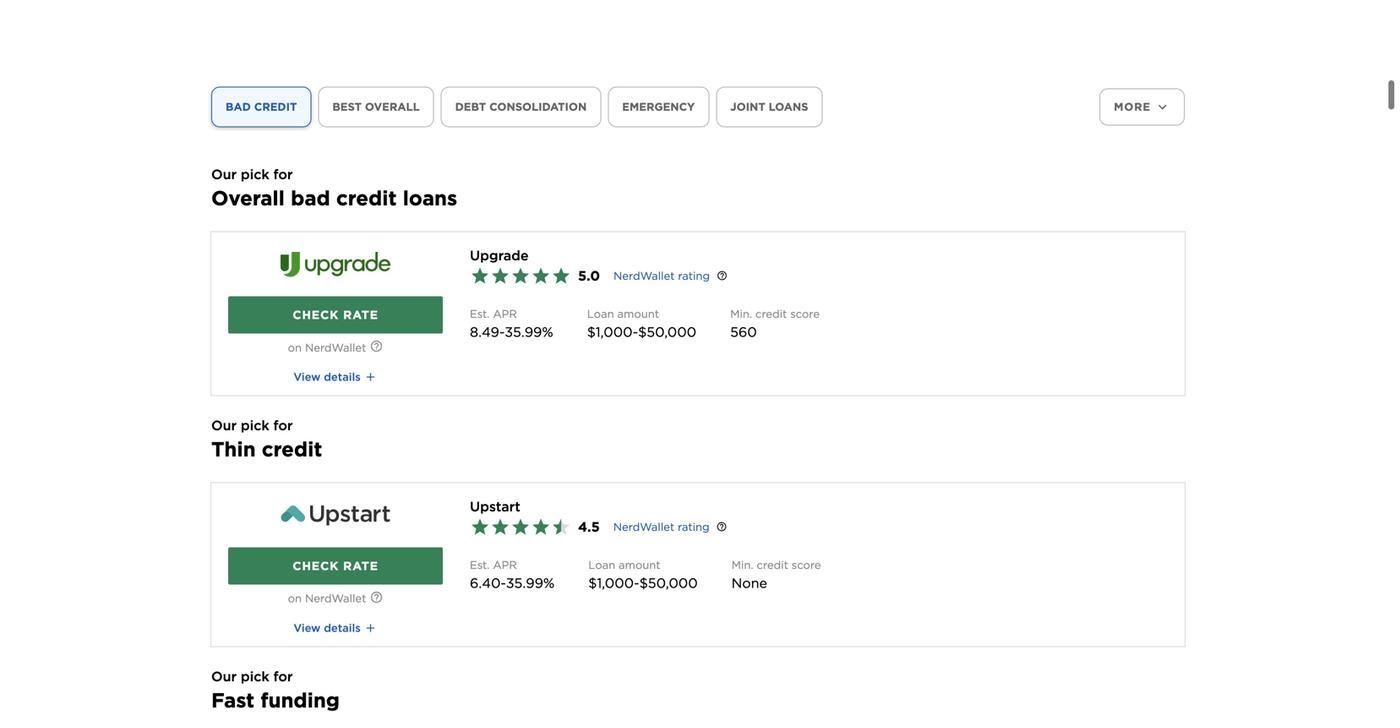 Task type: vqa. For each thing, say whether or not it's contained in the screenshot.
'Looking'
no



Task type: describe. For each thing, give the bounding box(es) containing it.
check rate for credit
[[293, 559, 379, 573]]

upgrade
[[470, 247, 529, 264]]

nerdwallet down upstart image
[[305, 592, 366, 605]]

on for bad
[[288, 341, 302, 354]]

credit for min. credit score 560
[[756, 307, 787, 321]]

loan amount $1,000-$50,000 for overall bad credit loans
[[587, 307, 697, 340]]

bad credit button
[[211, 87, 311, 127]]

$50,000 for thin credit
[[640, 575, 698, 591]]

on nerdwallet for credit
[[288, 592, 366, 605]]

our for thin
[[211, 417, 237, 434]]

our pick for fast funding
[[211, 668, 340, 713]]

our pick for thin credit
[[211, 417, 322, 462]]

nerdwallet right 4.5
[[613, 520, 675, 533]]

pick for thin
[[241, 417, 269, 434]]

check rate link for bad
[[228, 296, 443, 334]]

bad credit
[[226, 100, 297, 113]]

nerdwallet rating link for thin credit
[[613, 519, 710, 535]]

thin
[[211, 437, 256, 462]]

on nerdwallet info image for credit
[[370, 590, 383, 604]]

bad inside button
[[226, 100, 251, 113]]

best
[[333, 100, 362, 113]]

for for funding
[[273, 668, 293, 685]]

check for bad
[[293, 308, 339, 322]]

overall
[[211, 186, 285, 211]]

more
[[1114, 100, 1151, 113]]

consolidation
[[490, 100, 587, 113]]

min. credit score none
[[732, 558, 821, 591]]

fast
[[211, 688, 255, 713]]

check for credit
[[293, 559, 339, 573]]

pick for overall
[[241, 166, 269, 183]]

min. for overall bad credit loans
[[730, 307, 752, 321]]

on for credit
[[288, 592, 302, 605]]

loan amount $1,000-$50,000 for thin credit
[[589, 558, 698, 591]]

our pick for overall bad credit loans
[[211, 166, 457, 211]]

4.5 stars image
[[470, 517, 571, 537]]

4.5
[[578, 519, 600, 535]]

details for credit
[[324, 621, 361, 634]]

6.40-
[[470, 575, 506, 591]]

min. for thin credit
[[732, 558, 754, 572]]

rating for thin credit
[[678, 520, 710, 533]]

details for bad
[[324, 370, 361, 383]]

our for fast
[[211, 668, 237, 685]]

nerdwallet right "5.0" at the top left of page
[[614, 269, 675, 282]]

loans inside button
[[769, 100, 809, 113]]

$1,000- for overall bad credit loans
[[587, 324, 638, 340]]

check rate button for credit
[[228, 547, 443, 585]]

check rate for bad
[[293, 308, 379, 322]]

est. apr 8.49-35.99%
[[470, 307, 553, 340]]

nerdwallet rating info image
[[717, 521, 728, 532]]

on nerdwallet info image for bad
[[370, 339, 383, 353]]

min. credit score 560
[[730, 307, 820, 340]]

view details button for credit
[[294, 620, 378, 636]]

nerdwallet rating for overall bad credit loans
[[614, 269, 710, 282]]

credit inside our pick for thin credit
[[262, 437, 322, 462]]

rating for overall bad credit loans
[[678, 269, 710, 282]]

debt consolidation
[[455, 100, 587, 113]]

credit inside our pick for overall bad credit loans
[[336, 186, 397, 211]]

check rate button for bad
[[228, 296, 443, 334]]

credit for min. credit score none
[[757, 558, 789, 572]]

est. apr 6.40-35.99%
[[470, 558, 555, 591]]

rated 5 out of 5 stars element
[[578, 266, 600, 286]]

nerdwallet rating info image
[[717, 270, 728, 281]]

35.99% for thin credit
[[506, 575, 555, 591]]

emergency
[[622, 100, 695, 113]]

upstart image
[[281, 497, 391, 534]]

$1,000- for thin credit
[[589, 575, 640, 591]]



Task type: locate. For each thing, give the bounding box(es) containing it.
0 vertical spatial nerdwallet rating link
[[614, 268, 710, 284]]

0 vertical spatial check rate link
[[228, 296, 443, 334]]

1 vertical spatial est.
[[470, 558, 490, 572]]

3 pick from the top
[[241, 668, 269, 685]]

our
[[211, 166, 237, 183], [211, 417, 237, 434], [211, 668, 237, 685]]

1 vertical spatial check
[[293, 559, 339, 573]]

0 vertical spatial $50,000
[[638, 324, 697, 340]]

on
[[288, 341, 302, 354], [288, 592, 302, 605]]

loan amount $1,000-$50,000
[[587, 307, 697, 340], [589, 558, 698, 591]]

rate down upstart image
[[343, 559, 379, 573]]

1 for from the top
[[273, 166, 293, 183]]

2 check rate from the top
[[293, 559, 379, 573]]

1 on nerdwallet from the top
[[288, 341, 366, 354]]

0 vertical spatial loan amount $1,000-$50,000
[[587, 307, 697, 340]]

pick for fast
[[241, 668, 269, 685]]

$50,000 left 560
[[638, 324, 697, 340]]

2 on from the top
[[288, 592, 302, 605]]

details
[[324, 370, 361, 383], [324, 621, 361, 634]]

debt
[[455, 100, 486, 113]]

credit up 560
[[756, 307, 787, 321]]

check rate down upstart image
[[293, 559, 379, 573]]

apr inside est. apr 6.40-35.99%
[[493, 558, 517, 572]]

est. up 6.40- in the left of the page
[[470, 558, 490, 572]]

$50,000 for overall bad credit loans
[[638, 324, 697, 340]]

min. up 560
[[730, 307, 752, 321]]

pick inside our pick for overall bad credit loans
[[241, 166, 269, 183]]

rate for credit
[[343, 559, 379, 573]]

1 vertical spatial details
[[324, 621, 361, 634]]

1 vertical spatial for
[[273, 417, 293, 434]]

best overall
[[333, 100, 420, 113]]

min. inside "min. credit score none"
[[732, 558, 754, 572]]

0 vertical spatial min.
[[730, 307, 752, 321]]

rate down upgrade image
[[343, 308, 379, 322]]

min. up none
[[732, 558, 754, 572]]

3 for from the top
[[273, 668, 293, 685]]

35.99% down 5 stars image
[[505, 324, 553, 340]]

apr for thin credit
[[493, 558, 517, 572]]

1 vertical spatial nerdwallet rating
[[613, 520, 710, 533]]

rating
[[678, 269, 710, 282], [678, 520, 710, 533]]

0 vertical spatial rating
[[678, 269, 710, 282]]

1 vertical spatial min.
[[732, 558, 754, 572]]

none
[[732, 575, 768, 591]]

0 vertical spatial loan
[[587, 307, 614, 321]]

rated 4.5 out of 5 stars element
[[578, 517, 600, 537]]

1 on nerdwallet info image from the top
[[370, 339, 383, 353]]

check rate button down upstart image
[[228, 547, 443, 585]]

upstart
[[470, 498, 521, 515]]

0 vertical spatial 35.99%
[[505, 324, 553, 340]]

0 vertical spatial check rate button
[[228, 296, 443, 334]]

1 vertical spatial check rate link
[[228, 547, 443, 585]]

2 vertical spatial our
[[211, 668, 237, 685]]

min.
[[730, 307, 752, 321], [732, 558, 754, 572]]

nerdwallet rating link
[[614, 268, 710, 284], [613, 519, 710, 535]]

0 vertical spatial view
[[294, 370, 321, 383]]

0 vertical spatial on
[[288, 341, 302, 354]]

5 stars image
[[470, 266, 571, 286]]

$50,000 left none
[[640, 575, 698, 591]]

view for bad
[[294, 370, 321, 383]]

2 view details from the top
[[294, 621, 361, 634]]

0 vertical spatial $1,000-
[[587, 324, 638, 340]]

1 vertical spatial view details button
[[294, 620, 378, 636]]

5.0
[[578, 268, 600, 284]]

est. inside est. apr 6.40-35.99%
[[470, 558, 490, 572]]

loan amount $1,000-$50,000 down rated 4.5 out of 5 stars 'element'
[[589, 558, 698, 591]]

1 details from the top
[[324, 370, 361, 383]]

1 on from the top
[[288, 341, 302, 354]]

1 view details from the top
[[294, 370, 361, 383]]

1 rate from the top
[[343, 308, 379, 322]]

check rate link down upgrade image
[[228, 296, 443, 334]]

view
[[294, 370, 321, 383], [294, 621, 321, 634]]

overall
[[365, 100, 420, 113]]

view details
[[294, 370, 361, 383], [294, 621, 361, 634]]

1 est. from the top
[[470, 307, 490, 321]]

loan down rated 4.5 out of 5 stars 'element'
[[589, 558, 616, 572]]

pick up "thin"
[[241, 417, 269, 434]]

2 view details button from the top
[[294, 620, 378, 636]]

nerdwallet rating
[[614, 269, 710, 282], [613, 520, 710, 533]]

3 our from the top
[[211, 668, 237, 685]]

view up 'our pick for fast funding'
[[294, 621, 321, 634]]

check rate link down upstart image
[[228, 547, 443, 585]]

0 vertical spatial check
[[293, 308, 339, 322]]

0 vertical spatial pick
[[241, 166, 269, 183]]

1 view details button from the top
[[294, 369, 378, 385]]

our for overall
[[211, 166, 237, 183]]

view details button for bad
[[294, 369, 378, 385]]

0 vertical spatial on nerdwallet info image
[[370, 339, 383, 353]]

0 vertical spatial for
[[273, 166, 293, 183]]

check rate button
[[228, 296, 443, 334], [228, 547, 443, 585]]

1 vertical spatial view
[[294, 621, 321, 634]]

$1,000- down rated 4.5 out of 5 stars 'element'
[[589, 575, 640, 591]]

credit inside min. credit score 560
[[756, 307, 787, 321]]

apr for overall bad credit loans
[[493, 307, 517, 321]]

apr up 6.40- in the left of the page
[[493, 558, 517, 572]]

0 vertical spatial score
[[791, 307, 820, 321]]

rate
[[343, 308, 379, 322], [343, 559, 379, 573]]

score
[[791, 307, 820, 321], [792, 558, 821, 572]]

35.99% inside "est. apr 8.49-35.99%"
[[505, 324, 553, 340]]

est. inside "est. apr 8.49-35.99%"
[[470, 307, 490, 321]]

rating left nerdwallet rating info icon
[[678, 269, 710, 282]]

nerdwallet rating left nerdwallet rating info icon
[[614, 269, 710, 282]]

2 check rate button from the top
[[228, 547, 443, 585]]

1 vertical spatial bad
[[291, 186, 330, 211]]

1 vertical spatial rating
[[678, 520, 710, 533]]

2 apr from the top
[[493, 558, 517, 572]]

for inside our pick for overall bad credit loans
[[273, 166, 293, 183]]

1 pick from the top
[[241, 166, 269, 183]]

pick inside 'our pick for fast funding'
[[241, 668, 269, 685]]

2 vertical spatial for
[[273, 668, 293, 685]]

1 vertical spatial pick
[[241, 417, 269, 434]]

2 pick from the top
[[241, 417, 269, 434]]

1 vertical spatial loan
[[589, 558, 616, 572]]

score for thin credit
[[792, 558, 821, 572]]

emergency button
[[608, 87, 709, 127]]

1 check rate link from the top
[[228, 296, 443, 334]]

our inside 'our pick for fast funding'
[[211, 668, 237, 685]]

joint loans
[[731, 100, 809, 113]]

on nerdwallet down upgrade image
[[288, 341, 366, 354]]

1 vertical spatial loan amount $1,000-$50,000
[[589, 558, 698, 591]]

pick up overall
[[241, 166, 269, 183]]

credit
[[254, 100, 297, 113], [336, 186, 397, 211], [756, 307, 787, 321], [262, 437, 322, 462], [757, 558, 789, 572]]

pick inside our pick for thin credit
[[241, 417, 269, 434]]

0 vertical spatial amount
[[618, 307, 659, 321]]

loans inside our pick for overall bad credit loans
[[403, 186, 457, 211]]

our up "thin"
[[211, 417, 237, 434]]

our up the fast
[[211, 668, 237, 685]]

2 rate from the top
[[343, 559, 379, 573]]

credit for bad credit
[[254, 100, 297, 113]]

35.99% down 4.5 stars image
[[506, 575, 555, 591]]

2 check from the top
[[293, 559, 339, 573]]

funding
[[261, 688, 340, 713]]

1 apr from the top
[[493, 307, 517, 321]]

0 vertical spatial nerdwallet rating
[[614, 269, 710, 282]]

upgrade image
[[281, 246, 391, 283]]

0 vertical spatial on nerdwallet
[[288, 341, 366, 354]]

1 horizontal spatial loans
[[769, 100, 809, 113]]

debt consolidation button
[[441, 87, 601, 127]]

our up overall
[[211, 166, 237, 183]]

0 vertical spatial view details
[[294, 370, 361, 383]]

0 vertical spatial loans
[[769, 100, 809, 113]]

0 vertical spatial rate
[[343, 308, 379, 322]]

0 horizontal spatial loans
[[403, 186, 457, 211]]

credit up none
[[757, 558, 789, 572]]

0 vertical spatial details
[[324, 370, 361, 383]]

amount for thin credit
[[619, 558, 661, 572]]

1 vertical spatial rate
[[343, 559, 379, 573]]

score inside min. credit score 560
[[791, 307, 820, 321]]

2 on nerdwallet from the top
[[288, 592, 366, 605]]

2 for from the top
[[273, 417, 293, 434]]

0 horizontal spatial bad
[[226, 100, 251, 113]]

560
[[730, 324, 757, 340]]

view details button
[[294, 369, 378, 385], [294, 620, 378, 636]]

credit right "thin"
[[262, 437, 322, 462]]

0 vertical spatial apr
[[493, 307, 517, 321]]

2 our from the top
[[211, 417, 237, 434]]

1 check from the top
[[293, 308, 339, 322]]

amount for overall bad credit loans
[[618, 307, 659, 321]]

1 view from the top
[[294, 370, 321, 383]]

check rate down upgrade image
[[293, 308, 379, 322]]

1 vertical spatial on
[[288, 592, 302, 605]]

on nerdwallet for bad
[[288, 341, 366, 354]]

1 check rate button from the top
[[228, 296, 443, 334]]

8.49-
[[470, 324, 505, 340]]

view details for credit
[[294, 621, 361, 634]]

view for credit
[[294, 621, 321, 634]]

1 vertical spatial $1,000-
[[589, 575, 640, 591]]

0 vertical spatial view details button
[[294, 369, 378, 385]]

2 details from the top
[[324, 621, 361, 634]]

est. up "8.49-"
[[470, 307, 490, 321]]

1 vertical spatial check rate
[[293, 559, 379, 573]]

2 vertical spatial pick
[[241, 668, 269, 685]]

est. for overall bad credit loans
[[470, 307, 490, 321]]

score for overall bad credit loans
[[791, 307, 820, 321]]

loan down rated 5 out of 5 stars element
[[587, 307, 614, 321]]

nerdwallet
[[614, 269, 675, 282], [305, 341, 366, 354], [613, 520, 675, 533], [305, 592, 366, 605]]

1 vertical spatial on nerdwallet info image
[[370, 590, 383, 604]]

1 check rate from the top
[[293, 308, 379, 322]]

credit inside bad credit button
[[254, 100, 297, 113]]

on nerdwallet info image
[[370, 339, 383, 353], [370, 590, 383, 604]]

1 vertical spatial nerdwallet rating link
[[613, 519, 710, 535]]

check rate link
[[228, 296, 443, 334], [228, 547, 443, 585]]

est.
[[470, 307, 490, 321], [470, 558, 490, 572]]

loan for thin credit
[[589, 558, 616, 572]]

rating left nerdwallet rating info image
[[678, 520, 710, 533]]

2 check rate link from the top
[[228, 547, 443, 585]]

for for credit
[[273, 417, 293, 434]]

0 vertical spatial bad
[[226, 100, 251, 113]]

for inside our pick for thin credit
[[273, 417, 293, 434]]

check
[[293, 308, 339, 322], [293, 559, 339, 573]]

1 vertical spatial our
[[211, 417, 237, 434]]

loan for overall bad credit loans
[[587, 307, 614, 321]]

for inside 'our pick for fast funding'
[[273, 668, 293, 685]]

rate for bad
[[343, 308, 379, 322]]

bad
[[226, 100, 251, 113], [291, 186, 330, 211]]

credit inside "min. credit score none"
[[757, 558, 789, 572]]

check rate button down upgrade image
[[228, 296, 443, 334]]

1 vertical spatial check rate button
[[228, 547, 443, 585]]

1 our from the top
[[211, 166, 237, 183]]

for for bad
[[273, 166, 293, 183]]

check down upgrade image
[[293, 308, 339, 322]]

view details for bad
[[294, 370, 361, 383]]

apr inside "est. apr 8.49-35.99%"
[[493, 307, 517, 321]]

on nerdwallet
[[288, 341, 366, 354], [288, 592, 366, 605]]

loan amount $1,000-$50,000 down rated 5 out of 5 stars element
[[587, 307, 697, 340]]

nerdwallet rating left nerdwallet rating info image
[[613, 520, 710, 533]]

nerdwallet down upgrade image
[[305, 341, 366, 354]]

min. inside min. credit score 560
[[730, 307, 752, 321]]

nerdwallet rating link for overall bad credit loans
[[614, 268, 710, 284]]

check rate
[[293, 308, 379, 322], [293, 559, 379, 573]]

0 vertical spatial est.
[[470, 307, 490, 321]]

est. for thin credit
[[470, 558, 490, 572]]

35.99% for overall bad credit loans
[[505, 324, 553, 340]]

credit up upgrade image
[[336, 186, 397, 211]]

score inside "min. credit score none"
[[792, 558, 821, 572]]

apr up "8.49-"
[[493, 307, 517, 321]]

$1,000- down rated 5 out of 5 stars element
[[587, 324, 638, 340]]

1 horizontal spatial bad
[[291, 186, 330, 211]]

nerdwallet rating link left nerdwallet rating info image
[[613, 519, 710, 535]]

best overall button
[[318, 87, 434, 127]]

1 vertical spatial loans
[[403, 186, 457, 211]]

$50,000
[[638, 324, 697, 340], [640, 575, 698, 591]]

pick
[[241, 166, 269, 183], [241, 417, 269, 434], [241, 668, 269, 685]]

bad inside our pick for overall bad credit loans
[[291, 186, 330, 211]]

check down upstart image
[[293, 559, 339, 573]]

credit left best
[[254, 100, 297, 113]]

0 vertical spatial check rate
[[293, 308, 379, 322]]

35.99%
[[505, 324, 553, 340], [506, 575, 555, 591]]

joint loans button
[[716, 87, 823, 127]]

1 vertical spatial $50,000
[[640, 575, 698, 591]]

for
[[273, 166, 293, 183], [273, 417, 293, 434], [273, 668, 293, 685]]

nerdwallet rating for thin credit
[[613, 520, 710, 533]]

more button
[[1100, 89, 1185, 126]]

1 vertical spatial apr
[[493, 558, 517, 572]]

our inside our pick for thin credit
[[211, 417, 237, 434]]

2 est. from the top
[[470, 558, 490, 572]]

nerdwallet rating link left nerdwallet rating info icon
[[614, 268, 710, 284]]

1 vertical spatial on nerdwallet
[[288, 592, 366, 605]]

loan
[[587, 307, 614, 321], [589, 558, 616, 572]]

our inside our pick for overall bad credit loans
[[211, 166, 237, 183]]

joint
[[731, 100, 766, 113]]

check rate link for credit
[[228, 547, 443, 585]]

apr
[[493, 307, 517, 321], [493, 558, 517, 572]]

loans
[[769, 100, 809, 113], [403, 186, 457, 211]]

$1,000-
[[587, 324, 638, 340], [589, 575, 640, 591]]

amount
[[618, 307, 659, 321], [619, 558, 661, 572]]

pick up the fast
[[241, 668, 269, 685]]

view up our pick for thin credit
[[294, 370, 321, 383]]

1 vertical spatial score
[[792, 558, 821, 572]]

35.99% inside est. apr 6.40-35.99%
[[506, 575, 555, 591]]

product offers quick filters tab list
[[211, 87, 937, 222]]

on nerdwallet down upstart image
[[288, 592, 366, 605]]

1 vertical spatial 35.99%
[[506, 575, 555, 591]]

2 view from the top
[[294, 621, 321, 634]]

2 on nerdwallet info image from the top
[[370, 590, 383, 604]]

1 vertical spatial view details
[[294, 621, 361, 634]]

1 vertical spatial amount
[[619, 558, 661, 572]]

0 vertical spatial our
[[211, 166, 237, 183]]



